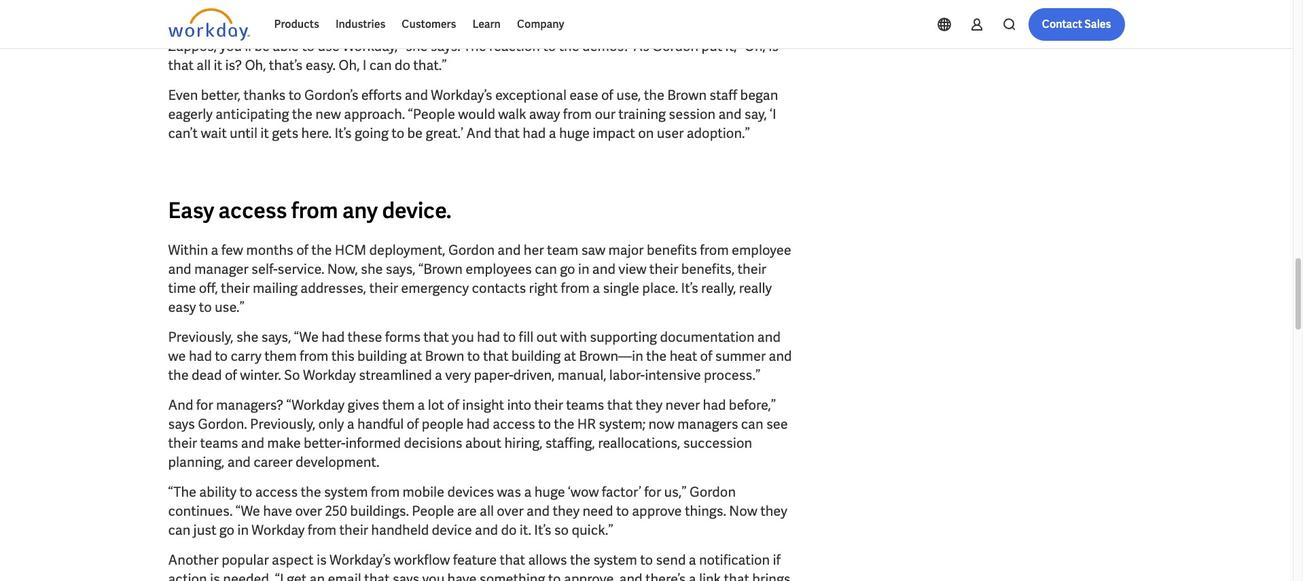 Task type: vqa. For each thing, say whether or not it's contained in the screenshot.
"We inside "We made the analogy that if you can order a book on Amazon.com or if you can order shoes on Zappos, you'll be able to use Workday," she says. The reaction to the demos? As Gordon put it, "Oh, is that all it is? Oh, that's easy. Oh, I can do that."
yes



Task type: describe. For each thing, give the bounding box(es) containing it.
go inside "the ability to access the system from mobile devices was a huge 'wow factor' for us," gordon continues. "we have over 250 buildings. people are all over and they need to approve things. now they can just go in workday from their handheld device and do it. it's so quick."
[[219, 521, 235, 539]]

approve,
[[564, 570, 617, 581]]

and left career
[[228, 453, 251, 471]]

that inside and for managers? "workday gives them a lot of insight into their teams that they never had before," says gordon. previously, only a handful of people had access to the hr system; now managers can see their teams and make better-informed decisions about hiring, staffing, reallocations, succession planning, and career development.
[[607, 396, 633, 414]]

we
[[168, 347, 186, 365]]

and down the 'saw'
[[593, 260, 616, 278]]

2 at from the left
[[564, 347, 576, 365]]

within a few months of the hcm deployment, gordon and her team saw major benefits from employee and manager self-service. now, she says, "brown employees can go in and view their benefits, their time off, their mailing addresses, their emergency contacts right from a single place. it's really, really easy to use."
[[168, 241, 792, 316]]

out
[[537, 328, 557, 346]]

reaction
[[489, 37, 540, 55]]

saw
[[582, 241, 606, 259]]

had up the "managers"
[[703, 396, 726, 414]]

of right lot
[[447, 396, 459, 414]]

shoes
[[691, 18, 728, 36]]

'i
[[770, 105, 777, 123]]

their inside "the ability to access the system from mobile devices was a huge 'wow factor' for us," gordon continues. "we have over 250 buildings. people are all over and they need to approve things. now they can just go in workday from their handheld device and do it. it's so quick."
[[339, 521, 368, 539]]

"we made the analogy that if you can order a book on amazon.com or if you can order shoes on zappos, you'll be able to use workday," she says. the reaction to the demos? as gordon put it, "oh, is that all it is? oh, that's easy. oh, i can do that."
[[168, 18, 779, 74]]

reallocations,
[[598, 434, 681, 452]]

a left single
[[593, 279, 600, 297]]

winter.
[[240, 366, 281, 384]]

0 horizontal spatial they
[[553, 502, 580, 520]]

to inside "within a few months of the hcm deployment, gordon and her team saw major benefits from employee and manager self-service. now, she says, "brown employees can go in and view their benefits, their time off, their mailing addresses, their emergency contacts right from a single place. it's really, really easy to use.""
[[199, 298, 212, 316]]

to down factor'
[[616, 502, 629, 520]]

to left "use"
[[302, 37, 315, 55]]

can up 'workday,"'
[[372, 18, 395, 36]]

hiring,
[[505, 434, 543, 452]]

it's inside even better, thanks to gordon's efforts and workday's exceptional ease of use, the brown staff began eagerly anticipating the new approach. "people would walk away from our training session and say, 'i can't wait until it gets here. it's going to be great.' and that had a huge impact on user adoption."
[[335, 124, 352, 142]]

1 over from the left
[[295, 502, 322, 520]]

a inside previously, she says, "we had these forms that you had to fill out with supporting documentation and we had to carry them from this building at brown to that building at brown—in the heat of summer and the dead of winter. so workday streamlined a very paper-driven, manual, labor-intensive process."
[[435, 366, 442, 384]]

it,
[[726, 37, 737, 55]]

going
[[355, 124, 389, 142]]

be inside even better, thanks to gordon's efforts and workday's exceptional ease of use, the brown staff began eagerly anticipating the new approach. "people would walk away from our training session and say, 'i can't wait until it gets here. it's going to be great.' and that had a huge impact on user adoption."
[[407, 124, 423, 142]]

and up time
[[168, 260, 191, 278]]

self-
[[252, 260, 278, 278]]

the inside "the ability to access the system from mobile devices was a huge 'wow factor' for us," gordon continues. "we have over 250 buildings. people are all over and they need to approve things. now they can just go in workday from their handheld device and do it. it's so quick."
[[301, 483, 321, 501]]

to right ability
[[240, 483, 252, 501]]

employee
[[732, 241, 792, 259]]

anticipating
[[216, 105, 289, 123]]

"the ability to access the system from mobile devices was a huge 'wow factor' for us," gordon continues. "we have over 250 buildings. people are all over and they need to approve things. now they can just go in workday from their handheld device and do it. it's so quick."
[[168, 483, 788, 539]]

from inside previously, she says, "we had these forms that you had to fill out with supporting documentation and we had to carry them from this building at brown to that building at brown—in the heat of summer and the dead of winter. so workday streamlined a very paper-driven, manual, labor-intensive process."
[[300, 347, 329, 365]]

their up really in the right of the page
[[738, 260, 767, 278]]

away
[[529, 105, 560, 123]]

"we inside previously, she says, "we had these forms that you had to fill out with supporting documentation and we had to carry them from this building at brown to that building at brown—in the heat of summer and the dead of winter. so workday streamlined a very paper-driven, manual, labor-intensive process."
[[294, 328, 319, 346]]

a right only
[[347, 415, 355, 433]]

have inside 'another popular aspect is workday's workflow feature that allows the system to send a notification if action is needed. "i get an email that says you have something to approve, and there's a link that bring'
[[448, 570, 477, 581]]

heat
[[670, 347, 698, 365]]

to up dead
[[215, 347, 228, 365]]

to left send
[[640, 551, 653, 569]]

their right into
[[534, 396, 563, 414]]

before,"
[[729, 396, 776, 414]]

from left the any
[[291, 196, 338, 225]]

time
[[168, 279, 196, 297]]

can inside and for managers? "workday gives them a lot of insight into their teams that they never had before," says gordon. previously, only a handful of people had access to the hr system; now managers can see their teams and make better-informed decisions about hiring, staffing, reallocations, succession planning, and career development.
[[741, 415, 764, 433]]

all inside "we made the analogy that if you can order a book on amazon.com or if you can order shoes on zappos, you'll be able to use workday," she says. the reaction to the demos? as gordon put it, "oh, is that all it is? oh, that's easy. oh, i can do that."
[[197, 56, 211, 74]]

gives
[[348, 396, 380, 414]]

do inside "we made the analogy that if you can order a book on amazon.com or if you can order shoes on zappos, you'll be able to use workday," she says. the reaction to the demos? as gordon put it, "oh, is that all it is? oh, that's easy. oh, i can do that."
[[395, 56, 410, 74]]

service.
[[278, 260, 324, 278]]

a left lot
[[418, 396, 425, 414]]

to right thanks
[[289, 86, 302, 104]]

and up employees
[[498, 241, 521, 259]]

1 vertical spatial teams
[[200, 434, 238, 452]]

all inside "the ability to access the system from mobile devices was a huge 'wow factor' for us," gordon continues. "we have over 250 buildings. people are all over and they need to approve things. now they can just go in workday from their handheld device and do it. it's so quick."
[[480, 502, 494, 520]]

workday inside previously, she says, "we had these forms that you had to fill out with supporting documentation and we had to carry them from this building at brown to that building at brown—in the heat of summer and the dead of winter. so workday streamlined a very paper-driven, manual, labor-intensive process."
[[303, 366, 356, 384]]

1 horizontal spatial is
[[317, 551, 327, 569]]

until
[[230, 124, 258, 142]]

a left link at right
[[689, 570, 696, 581]]

gets
[[272, 124, 299, 142]]

ease
[[570, 86, 599, 104]]

succession
[[684, 434, 752, 452]]

see
[[767, 415, 788, 433]]

a right send
[[689, 551, 696, 569]]

learn
[[473, 17, 501, 31]]

had left fill
[[477, 328, 500, 346]]

contact sales link
[[1029, 8, 1125, 41]]

a left few
[[211, 241, 219, 259]]

the up intensive
[[646, 347, 667, 365]]

and up the "people
[[405, 86, 428, 104]]

had up this
[[322, 328, 345, 346]]

streamlined
[[359, 366, 432, 384]]

send
[[656, 551, 686, 569]]

that up "use"
[[308, 18, 333, 36]]

industries button
[[328, 8, 394, 41]]

the up here.
[[292, 105, 313, 123]]

contacts
[[472, 279, 526, 297]]

she inside "we made the analogy that if you can order a book on amazon.com or if you can order shoes on zappos, you'll be able to use workday," she says. the reaction to the demos? as gordon put it, "oh, is that all it is? oh, that's easy. oh, i can do that."
[[406, 37, 428, 55]]

informed
[[346, 434, 401, 452]]

development.
[[296, 453, 380, 471]]

says inside 'another popular aspect is workday's workflow feature that allows the system to send a notification if action is needed. "i get an email that says you have something to approve, and there's a link that bring'
[[393, 570, 420, 581]]

2 over from the left
[[497, 502, 524, 520]]

planning,
[[168, 453, 225, 471]]

managers?
[[216, 396, 284, 414]]

they inside and for managers? "workday gives them a lot of insight into their teams that they never had before," says gordon. previously, only a handful of people had access to the hr system; now managers can see their teams and make better-informed decisions about hiring, staffing, reallocations, succession planning, and career development.
[[636, 396, 663, 414]]

2 horizontal spatial on
[[731, 18, 747, 36]]

workday inside "the ability to access the system from mobile devices was a huge 'wow factor' for us," gordon continues. "we have over 250 buildings. people are all over and they need to approve things. now they can just go in workday from their handheld device and do it. it's so quick."
[[252, 521, 305, 539]]

to inside and for managers? "workday gives them a lot of insight into their teams that they never had before," says gordon. previously, only a handful of people had access to the hr system; now managers can see their teams and make better-informed decisions about hiring, staffing, reallocations, succession planning, and career development.
[[538, 415, 551, 433]]

their up planning,
[[168, 434, 197, 452]]

of right dead
[[225, 366, 237, 384]]

2 horizontal spatial they
[[761, 502, 788, 520]]

"the
[[168, 483, 196, 501]]

can inside "within a few months of the hcm deployment, gordon and her team saw major benefits from employee and manager self-service. now, she says, "brown employees can go in and view their benefits, their time off, their mailing addresses, their emergency contacts right from a single place. it's really, really easy to use.""
[[535, 260, 557, 278]]

the down or
[[559, 37, 580, 55]]

learn button
[[464, 8, 509, 41]]

that up paper-
[[483, 347, 509, 365]]

if inside 'another popular aspect is workday's workflow feature that allows the system to send a notification if action is needed. "i get an email that says you have something to approve, and there's a link that bring'
[[773, 551, 781, 569]]

of inside "within a few months of the hcm deployment, gordon and her team saw major benefits from employee and manager self-service. now, she says, "brown employees can go in and view their benefits, their time off, their mailing addresses, their emergency contacts right from a single place. it's really, really easy to use.""
[[296, 241, 309, 259]]

to down amazon.com
[[543, 37, 556, 55]]

decisions
[[404, 434, 463, 452]]

1 building from the left
[[358, 347, 407, 365]]

and up career
[[241, 434, 264, 452]]

in inside "the ability to access the system from mobile devices was a huge 'wow factor' for us," gordon continues. "we have over 250 buildings. people are all over and they need to approve things. now they can just go in workday from their handheld device and do it. it's so quick."
[[237, 521, 249, 539]]

1 horizontal spatial if
[[594, 18, 602, 36]]

from up benefits,
[[700, 241, 729, 259]]

that down notification
[[724, 570, 750, 581]]

their up use."
[[221, 279, 250, 297]]

and down staff
[[719, 105, 742, 123]]

gordon inside "the ability to access the system from mobile devices was a huge 'wow factor' for us," gordon continues. "we have over 250 buildings. people are all over and they need to approve things. now they can just go in workday from their handheld device and do it. it's so quick."
[[690, 483, 736, 501]]

months
[[246, 241, 294, 259]]

you up demos?
[[605, 18, 628, 36]]

it inside even better, thanks to gordon's efforts and workday's exceptional ease of use, the brown staff began eagerly anticipating the new approach. "people would walk away from our training session and say, 'i can't wait until it gets here. it's going to be great.' and that had a huge impact on user adoption."
[[260, 124, 269, 142]]

or
[[579, 18, 592, 36]]

forms
[[385, 328, 421, 346]]

emergency
[[401, 279, 469, 297]]

of up decisions
[[407, 415, 419, 433]]

are
[[457, 502, 477, 520]]

you up 'workday,"'
[[347, 18, 369, 36]]

for inside "the ability to access the system from mobile devices was a huge 'wow factor' for us," gordon continues. "we have over 250 buildings. people are all over and they need to approve things. now they can just go in workday from their handheld device and do it. it's so quick."
[[644, 483, 661, 501]]

an
[[310, 570, 325, 581]]

from right right
[[561, 279, 590, 297]]

us,"
[[664, 483, 687, 501]]

workday's inside even better, thanks to gordon's efforts and workday's exceptional ease of use, the brown staff began eagerly anticipating the new approach. "people would walk away from our training session and say, 'i can't wait until it gets here. it's going to be great.' and that had a huge impact on user adoption."
[[431, 86, 493, 104]]

easy access from any device.
[[168, 196, 452, 225]]

into
[[507, 396, 532, 414]]

of down documentation
[[700, 347, 713, 365]]

0 horizontal spatial if
[[336, 18, 344, 36]]

view
[[619, 260, 647, 278]]

efforts
[[361, 86, 402, 104]]

gordon inside "within a few months of the hcm deployment, gordon and her team saw major benefits from employee and manager self-service. now, she says, "brown employees can go in and view their benefits, their time off, their mailing addresses, their emergency contacts right from a single place. it's really, really easy to use.""
[[449, 241, 495, 259]]

and up it.
[[527, 502, 550, 520]]

training
[[619, 105, 666, 123]]

and right summer
[[769, 347, 792, 365]]

ability
[[199, 483, 237, 501]]

driven,
[[514, 366, 555, 384]]

"we inside "we made the analogy that if you can order a book on amazon.com or if you can order shoes on zappos, you'll be able to use workday," she says. the reaction to the demos? as gordon put it, "oh, is that all it is? oh, that's easy. oh, i can do that."
[[168, 18, 193, 36]]

deployment,
[[369, 241, 446, 259]]

the up training
[[644, 86, 665, 104]]

notification
[[699, 551, 770, 569]]

lot
[[428, 396, 444, 414]]

walk
[[498, 105, 526, 123]]

and down are
[[475, 521, 498, 539]]

to left fill
[[503, 328, 516, 346]]

use,
[[617, 86, 641, 104]]

brown inside previously, she says, "we had these forms that you had to fill out with supporting documentation and we had to carry them from this building at brown to that building at brown—in the heat of summer and the dead of winter. so workday streamlined a very paper-driven, manual, labor-intensive process."
[[425, 347, 465, 365]]

had down insight
[[467, 415, 490, 433]]

analogy
[[257, 18, 305, 36]]

for inside and for managers? "workday gives them a lot of insight into their teams that they never had before," says gordon. previously, only a handful of people had access to the hr system; now managers can see their teams and make better-informed decisions about hiring, staffing, reallocations, succession planning, and career development.
[[196, 396, 213, 414]]

benefits,
[[682, 260, 735, 278]]

had up dead
[[189, 347, 212, 365]]

great.'
[[426, 124, 464, 142]]

addresses,
[[301, 279, 366, 297]]

of inside even better, thanks to gordon's efforts and workday's exceptional ease of use, the brown staff began eagerly anticipating the new approach. "people would walk away from our training session and say, 'i can't wait until it gets here. it's going to be great.' and that had a huge impact on user adoption."
[[601, 86, 614, 104]]

just
[[193, 521, 216, 539]]

says, inside "within a few months of the hcm deployment, gordon and her team saw major benefits from employee and manager self-service. now, she says, "brown employees can go in and view their benefits, their time off, their mailing addresses, their emergency contacts right from a single place. it's really, really easy to use.""
[[386, 260, 416, 278]]

now
[[649, 415, 675, 433]]

mobile
[[403, 483, 445, 501]]

employees
[[466, 260, 532, 278]]

labor-
[[610, 366, 645, 384]]

says.
[[431, 37, 461, 55]]

"brown
[[419, 260, 463, 278]]

to right going
[[392, 124, 405, 142]]

that right the email at left bottom
[[364, 570, 390, 581]]

quick."
[[572, 521, 614, 539]]

gordon.
[[198, 415, 247, 433]]

handheld
[[371, 521, 429, 539]]

career
[[254, 453, 293, 471]]

previously, inside previously, she says, "we had these forms that you had to fill out with supporting documentation and we had to carry them from this building at brown to that building at brown—in the heat of summer and the dead of winter. so workday streamlined a very paper-driven, manual, labor-intensive process."
[[168, 328, 234, 346]]

0 vertical spatial access
[[219, 196, 287, 225]]

it inside "we made the analogy that if you can order a book on amazon.com or if you can order shoes on zappos, you'll be able to use workday," she says. the reaction to the demos? as gordon put it, "oh, is that all it is? oh, that's easy. oh, i can do that."
[[214, 56, 222, 74]]



Task type: locate. For each thing, give the bounding box(es) containing it.
1 horizontal spatial says
[[393, 570, 420, 581]]

"we inside "the ability to access the system from mobile devices was a huge 'wow factor' for us," gordon continues. "we have over 250 buildings. people are all over and they need to approve things. now they can just go in workday from their handheld device and do it. it's so quick."
[[236, 502, 260, 520]]

do inside "the ability to access the system from mobile devices was a huge 'wow factor' for us," gordon continues. "we have over 250 buildings. people are all over and they need to approve things. now they can just go in workday from their handheld device and do it. it's so quick."
[[501, 521, 517, 539]]

now
[[729, 502, 758, 520]]

1 horizontal spatial they
[[636, 396, 663, 414]]

this
[[331, 347, 355, 365]]

1 horizontal spatial on
[[638, 124, 654, 142]]

the down we
[[168, 366, 189, 384]]

industries
[[336, 17, 386, 31]]

company
[[517, 17, 564, 31]]

says up planning,
[[168, 415, 195, 433]]

and down dead
[[168, 396, 193, 414]]

she down hcm on the left top of the page
[[361, 260, 383, 278]]

on down training
[[638, 124, 654, 142]]

0 horizontal spatial she
[[236, 328, 259, 346]]

over down was
[[497, 502, 524, 520]]

right
[[529, 279, 558, 297]]

huge left 'wow
[[535, 483, 565, 501]]

can up right
[[535, 260, 557, 278]]

workflow
[[394, 551, 450, 569]]

on up it,
[[731, 18, 747, 36]]

be left able
[[254, 37, 270, 55]]

access up months
[[219, 196, 287, 225]]

i
[[363, 56, 367, 74]]

have down career
[[263, 502, 292, 520]]

workday
[[303, 366, 356, 384], [252, 521, 305, 539]]

needed.
[[223, 570, 272, 581]]

gordon right as
[[653, 37, 699, 55]]

"we up so at left
[[294, 328, 319, 346]]

have down the feature
[[448, 570, 477, 581]]

devices
[[447, 483, 494, 501]]

you'll
[[220, 37, 252, 55]]

1 vertical spatial "we
[[294, 328, 319, 346]]

0 horizontal spatial says
[[168, 415, 195, 433]]

so
[[284, 366, 300, 384]]

amazon.com
[[496, 18, 576, 36]]

they up the so
[[553, 502, 580, 520]]

had inside even better, thanks to gordon's efforts and workday's exceptional ease of use, the brown staff began eagerly anticipating the new approach. "people would walk away from our training session and say, 'i can't wait until it gets here. it's going to be great.' and that had a huge impact on user adoption."
[[523, 124, 546, 142]]

workday,"
[[343, 37, 403, 55]]

1 horizontal spatial "we
[[236, 502, 260, 520]]

on inside even better, thanks to gordon's efforts and workday's exceptional ease of use, the brown staff began eagerly anticipating the new approach. "people would walk away from our training session and say, 'i can't wait until it gets here. it's going to be great.' and that had a huge impact on user adoption."
[[638, 124, 654, 142]]

and up summer
[[758, 328, 781, 346]]

allows
[[528, 551, 567, 569]]

it's down new
[[335, 124, 352, 142]]

0 horizontal spatial order
[[397, 18, 430, 36]]

0 vertical spatial do
[[395, 56, 410, 74]]

can
[[372, 18, 395, 36], [630, 18, 653, 36], [370, 56, 392, 74], [535, 260, 557, 278], [741, 415, 764, 433], [168, 521, 191, 539]]

gordon up employees
[[449, 241, 495, 259]]

0 vertical spatial it's
[[335, 124, 352, 142]]

a down away
[[549, 124, 556, 142]]

2 vertical spatial is
[[210, 570, 220, 581]]

0 horizontal spatial system
[[324, 483, 368, 501]]

and for managers? "workday gives them a lot of insight into their teams that they never had before," says gordon. previously, only a handful of people had access to the hr system; now managers can see their teams and make better-informed decisions about hiring, staffing, reallocations, succession planning, and career development.
[[168, 396, 788, 471]]

it's down benefits,
[[681, 279, 699, 297]]

1 horizontal spatial building
[[512, 347, 561, 365]]

manager
[[194, 260, 249, 278]]

2 oh, from the left
[[339, 56, 360, 74]]

you
[[347, 18, 369, 36], [605, 18, 628, 36], [452, 328, 474, 346], [422, 570, 445, 581]]

book
[[444, 18, 474, 36]]

1 horizontal spatial order
[[656, 18, 689, 36]]

says,
[[386, 260, 416, 278], [261, 328, 291, 346]]

"i
[[275, 570, 284, 581]]

of up service.
[[296, 241, 309, 259]]

0 vertical spatial workday's
[[431, 86, 493, 104]]

brown inside even better, thanks to gordon's efforts and workday's exceptional ease of use, the brown staff began eagerly anticipating the new approach. "people would walk away from our training session and say, 'i can't wait until it gets here. it's going to be great.' and that had a huge impact on user adoption."
[[668, 86, 707, 104]]

1 horizontal spatial it
[[260, 124, 269, 142]]

the inside and for managers? "workday gives them a lot of insight into their teams that they never had before," says gordon. previously, only a handful of people had access to the hr system; now managers can see their teams and make better-informed decisions about hiring, staffing, reallocations, succession planning, and career development.
[[554, 415, 575, 433]]

their down 250
[[339, 521, 368, 539]]

the down development.
[[301, 483, 321, 501]]

it's inside "the ability to access the system from mobile devices was a huge 'wow factor' for us," gordon continues. "we have over 250 buildings. people are all over and they need to approve things. now they can just go in workday from their handheld device and do it. it's so quick."
[[534, 521, 552, 539]]

0 horizontal spatial be
[[254, 37, 270, 55]]

1 vertical spatial previously,
[[250, 415, 316, 433]]

0 horizontal spatial brown
[[425, 347, 465, 365]]

people
[[412, 502, 454, 520]]

another popular aspect is workday's workflow feature that allows the system to send a notification if action is needed. "i get an email that says you have something to approve, and there's a link that bring
[[168, 551, 791, 581]]

is right "oh,
[[769, 37, 779, 55]]

even
[[168, 86, 198, 104]]

0 horizontal spatial it's
[[335, 124, 352, 142]]

system inside "the ability to access the system from mobile devices was a huge 'wow factor' for us," gordon continues. "we have over 250 buildings. people are all over and they need to approve things. now they can just go in workday from their handheld device and do it. it's so quick."
[[324, 483, 368, 501]]

1 vertical spatial says,
[[261, 328, 291, 346]]

0 vertical spatial teams
[[566, 396, 605, 414]]

order left shoes
[[656, 18, 689, 36]]

'wow
[[568, 483, 599, 501]]

0 horizontal spatial at
[[410, 347, 422, 365]]

system;
[[599, 415, 646, 433]]

at down with
[[564, 347, 576, 365]]

if right or
[[594, 18, 602, 36]]

1 vertical spatial be
[[407, 124, 423, 142]]

really,
[[701, 279, 736, 297]]

0 vertical spatial says,
[[386, 260, 416, 278]]

1 horizontal spatial previously,
[[250, 415, 316, 433]]

have inside "the ability to access the system from mobile devices was a huge 'wow factor' for us," gordon continues. "we have over 250 buildings. people are all over and they need to approve things. now they can just go in workday from their handheld device and do it. it's so quick."
[[263, 502, 292, 520]]

so
[[554, 521, 569, 539]]

1 at from the left
[[410, 347, 422, 365]]

0 horizontal spatial for
[[196, 396, 213, 414]]

do left that."
[[395, 56, 410, 74]]

say,
[[745, 105, 767, 123]]

and
[[405, 86, 428, 104], [719, 105, 742, 123], [498, 241, 521, 259], [168, 260, 191, 278], [593, 260, 616, 278], [758, 328, 781, 346], [769, 347, 792, 365], [241, 434, 264, 452], [228, 453, 251, 471], [527, 502, 550, 520], [475, 521, 498, 539], [619, 570, 643, 581]]

"people
[[408, 105, 455, 123]]

0 horizontal spatial workday's
[[330, 551, 391, 569]]

0 horizontal spatial on
[[477, 18, 493, 36]]

0 horizontal spatial have
[[263, 502, 292, 520]]

0 vertical spatial go
[[560, 260, 575, 278]]

a inside "the ability to access the system from mobile devices was a huge 'wow factor' for us," gordon continues. "we have over 250 buildings. people are all over and they need to approve things. now they can just go in workday from their handheld device and do it. it's so quick."
[[524, 483, 532, 501]]

do
[[395, 56, 410, 74], [501, 521, 517, 539]]

0 horizontal spatial previously,
[[168, 328, 234, 346]]

it.
[[520, 521, 531, 539]]

0 horizontal spatial do
[[395, 56, 410, 74]]

be inside "we made the analogy that if you can order a book on amazon.com or if you can order shoes on zappos, you'll be able to use workday," she says. the reaction to the demos? as gordon put it, "oh, is that all it is? oh, that's easy. oh, i can do that."
[[254, 37, 270, 55]]

them inside previously, she says, "we had these forms that you had to fill out with supporting documentation and we had to carry them from this building at brown to that building at brown—in the heat of summer and the dead of winter. so workday streamlined a very paper-driven, manual, labor-intensive process."
[[264, 347, 297, 365]]

it left is?
[[214, 56, 222, 74]]

1 horizontal spatial at
[[564, 347, 576, 365]]

access inside and for managers? "workday gives them a lot of insight into their teams that they never had before," says gordon. previously, only a handful of people had access to the hr system; now managers can see their teams and make better-informed decisions about hiring, staffing, reallocations, succession planning, and career development.
[[493, 415, 535, 433]]

1 horizontal spatial over
[[497, 502, 524, 520]]

is inside "we made the analogy that if you can order a book on amazon.com or if you can order shoes on zappos, you'll be able to use workday," she says. the reaction to the demos? as gordon put it, "oh, is that all it is? oh, that's easy. oh, i can do that."
[[769, 37, 779, 55]]

you inside 'another popular aspect is workday's workflow feature that allows the system to send a notification if action is needed. "i get an email that says you have something to approve, and there's a link that bring'
[[422, 570, 445, 581]]

within
[[168, 241, 208, 259]]

can't
[[168, 124, 198, 142]]

that right forms
[[424, 328, 449, 346]]

documentation
[[660, 328, 755, 346]]

system inside 'another popular aspect is workday's workflow feature that allows the system to send a notification if action is needed. "i get an email that says you have something to approve, and there's a link that bring'
[[594, 551, 637, 569]]

1 vertical spatial in
[[237, 521, 249, 539]]

in down the 'saw'
[[578, 260, 590, 278]]

was
[[497, 483, 521, 501]]

can right i
[[370, 56, 392, 74]]

1 horizontal spatial in
[[578, 260, 590, 278]]

1 vertical spatial all
[[480, 502, 494, 520]]

huge down away
[[559, 124, 590, 142]]

it
[[214, 56, 222, 74], [260, 124, 269, 142]]

better-
[[304, 434, 346, 452]]

0 vertical spatial "we
[[168, 18, 193, 36]]

can left just
[[168, 521, 191, 539]]

brown—in
[[579, 347, 644, 365]]

from down 250
[[308, 521, 337, 539]]

2 vertical spatial gordon
[[690, 483, 736, 501]]

building up driven,
[[512, 347, 561, 365]]

2 vertical spatial she
[[236, 328, 259, 346]]

from up buildings. on the left of page
[[371, 483, 400, 501]]

in up popular
[[237, 521, 249, 539]]

order
[[397, 18, 430, 36], [656, 18, 689, 36]]

they right now
[[761, 502, 788, 520]]

they up now
[[636, 396, 663, 414]]

2 order from the left
[[656, 18, 689, 36]]

1 horizontal spatial all
[[480, 502, 494, 520]]

go inside "within a few months of the hcm deployment, gordon and her team saw major benefits from employee and manager self-service. now, she says, "brown employees can go in and view their benefits, their time off, their mailing addresses, their emergency contacts right from a single place. it's really, really easy to use.""
[[560, 260, 575, 278]]

0 vertical spatial brown
[[668, 86, 707, 104]]

says, inside previously, she says, "we had these forms that you had to fill out with supporting documentation and we had to carry them from this building at brown to that building at brown—in the heat of summer and the dead of winter. so workday streamlined a very paper-driven, manual, labor-intensive process."
[[261, 328, 291, 346]]

0 vertical spatial is
[[769, 37, 779, 55]]

had down away
[[523, 124, 546, 142]]

a inside "we made the analogy that if you can order a book on amazon.com or if you can order shoes on zappos, you'll be able to use workday," she says. the reaction to the demos? as gordon put it, "oh, is that all it is? oh, that's easy. oh, i can do that."
[[433, 18, 441, 36]]

2 horizontal spatial "we
[[294, 328, 319, 346]]

go to the homepage image
[[168, 8, 250, 41]]

building
[[358, 347, 407, 365], [512, 347, 561, 365]]

it's inside "within a few months of the hcm deployment, gordon and her team saw major benefits from employee and manager self-service. now, she says, "brown employees can go in and view their benefits, their time off, their mailing addresses, their emergency contacts right from a single place. it's really, really easy to use.""
[[681, 279, 699, 297]]

is?
[[225, 56, 242, 74]]

2 horizontal spatial it's
[[681, 279, 699, 297]]

zappos,
[[168, 37, 217, 55]]

eagerly
[[168, 105, 213, 123]]

aspect
[[272, 551, 314, 569]]

continues.
[[168, 502, 233, 520]]

1 horizontal spatial says,
[[386, 260, 416, 278]]

2 vertical spatial access
[[255, 483, 298, 501]]

oh, right is?
[[245, 56, 266, 74]]

it's for "the ability to access the system from mobile devices was a huge 'wow factor' for us," gordon continues. "we have over 250 buildings. people are all over and they need to approve things. now they can just go in workday from their handheld device and do it. it's so quick."
[[534, 521, 552, 539]]

system up approve,
[[594, 551, 637, 569]]

huge inside even better, thanks to gordon's efforts and workday's exceptional ease of use, the brown staff began eagerly anticipating the new approach. "people would walk away from our training session and say, 'i can't wait until it gets here. it's going to be great.' and that had a huge impact on user adoption."
[[559, 124, 590, 142]]

1 vertical spatial it's
[[681, 279, 699, 297]]

2 horizontal spatial is
[[769, 37, 779, 55]]

workday's
[[431, 86, 493, 104], [330, 551, 391, 569]]

2 vertical spatial it's
[[534, 521, 552, 539]]

workday's up would
[[431, 86, 493, 104]]

be down the "people
[[407, 124, 423, 142]]

and inside even better, thanks to gordon's efforts and workday's exceptional ease of use, the brown staff began eagerly anticipating the new approach. "people would walk away from our training session and say, 'i can't wait until it gets here. it's going to be great.' and that had a huge impact on user adoption."
[[466, 124, 492, 142]]

previously, she says, "we had these forms that you had to fill out with supporting documentation and we had to carry them from this building at brown to that building at brown—in the heat of summer and the dead of winter. so workday streamlined a very paper-driven, manual, labor-intensive process."
[[168, 328, 792, 384]]

wait
[[201, 124, 227, 142]]

0 vertical spatial and
[[466, 124, 492, 142]]

1 vertical spatial brown
[[425, 347, 465, 365]]

2 horizontal spatial if
[[773, 551, 781, 569]]

she inside "within a few months of the hcm deployment, gordon and her team saw major benefits from employee and manager self-service. now, she says, "brown employees can go in and view their benefits, their time off, their mailing addresses, their emergency contacts right from a single place. it's really, really easy to use.""
[[361, 260, 383, 278]]

and left the there's at the bottom
[[619, 570, 643, 581]]

huge inside "the ability to access the system from mobile devices was a huge 'wow factor' for us," gordon continues. "we have over 250 buildings. people are all over and they need to approve things. now they can just go in workday from their handheld device and do it. it's so quick."
[[535, 483, 565, 501]]

0 vertical spatial for
[[196, 396, 213, 414]]

0 horizontal spatial is
[[210, 570, 220, 581]]

access inside "the ability to access the system from mobile devices was a huge 'wow factor' for us," gordon continues. "we have over 250 buildings. people are all over and they need to approve things. now they can just go in workday from their handheld device and do it. it's so quick."
[[255, 483, 298, 501]]

says inside and for managers? "workday gives them a lot of insight into their teams that they never had before," says gordon. previously, only a handful of people had access to the hr system; now managers can see their teams and make better-informed decisions about hiring, staffing, reallocations, succession planning, and career development.
[[168, 415, 195, 433]]

the up you'll on the top of the page
[[233, 18, 254, 36]]

1 vertical spatial them
[[382, 396, 415, 414]]

0 vertical spatial have
[[263, 502, 292, 520]]

easy
[[168, 196, 214, 225]]

their up the place.
[[650, 260, 679, 278]]

demos?
[[582, 37, 631, 55]]

that down zappos,
[[168, 56, 194, 74]]

1 vertical spatial go
[[219, 521, 235, 539]]

fill
[[519, 328, 534, 346]]

oh,
[[245, 56, 266, 74], [339, 56, 360, 74]]

session
[[669, 105, 716, 123]]

1 vertical spatial workday's
[[330, 551, 391, 569]]

"we down ability
[[236, 502, 260, 520]]

says down workflow
[[393, 570, 420, 581]]

she inside previously, she says, "we had these forms that you had to fill out with supporting documentation and we had to carry them from this building at brown to that building at brown—in the heat of summer and the dead of winter. so workday streamlined a very paper-driven, manual, labor-intensive process."
[[236, 328, 259, 346]]

the inside 'another popular aspect is workday's workflow feature that allows the system to send a notification if action is needed. "i get an email that says you have something to approve, and there's a link that bring'
[[570, 551, 591, 569]]

1 vertical spatial and
[[168, 396, 193, 414]]

them inside and for managers? "workday gives them a lot of insight into their teams that they never had before," says gordon. previously, only a handful of people had access to the hr system; now managers can see their teams and make better-informed decisions about hiring, staffing, reallocations, succession planning, and career development.
[[382, 396, 415, 414]]

from left this
[[300, 347, 329, 365]]

that up something
[[500, 551, 525, 569]]

0 vertical spatial says
[[168, 415, 195, 433]]

1 oh, from the left
[[245, 56, 266, 74]]

can up as
[[630, 18, 653, 36]]

1 vertical spatial workday
[[252, 521, 305, 539]]

1 horizontal spatial have
[[448, 570, 477, 581]]

1 vertical spatial it
[[260, 124, 269, 142]]

can down before,"
[[741, 415, 764, 433]]

0 horizontal spatial all
[[197, 56, 211, 74]]

workday down this
[[303, 366, 356, 384]]

easy
[[168, 298, 196, 316]]

1 horizontal spatial and
[[466, 124, 492, 142]]

0 vertical spatial huge
[[559, 124, 590, 142]]

a left very
[[435, 366, 442, 384]]

from inside even better, thanks to gordon's efforts and workday's exceptional ease of use, the brown staff began eagerly anticipating the new approach. "people would walk away from our training session and say, 'i can't wait until it gets here. it's going to be great.' and that had a huge impact on user adoption."
[[563, 105, 592, 123]]

gordon inside "we made the analogy that if you can order a book on amazon.com or if you can order shoes on zappos, you'll be able to use workday," she says. the reaction to the demos? as gordon put it, "oh, is that all it is? oh, that's easy. oh, i can do that."
[[653, 37, 699, 55]]

1 vertical spatial access
[[493, 415, 535, 433]]

0 horizontal spatial teams
[[200, 434, 238, 452]]

teams down gordon.
[[200, 434, 238, 452]]

previously, inside and for managers? "workday gives them a lot of insight into their teams that they never had before," says gordon. previously, only a handful of people had access to the hr system; now managers can see their teams and make better-informed decisions about hiring, staffing, reallocations, succession planning, and career development.
[[250, 415, 316, 433]]

it's for within a few months of the hcm deployment, gordon and her team saw major benefits from employee and manager self-service. now, she says, "brown employees can go in and view their benefits, their time off, their mailing addresses, their emergency contacts right from a single place. it's really, really easy to use."
[[681, 279, 699, 297]]

1 horizontal spatial be
[[407, 124, 423, 142]]

products
[[274, 17, 319, 31]]

1 order from the left
[[397, 18, 430, 36]]

be
[[254, 37, 270, 55], [407, 124, 423, 142]]

in inside "within a few months of the hcm deployment, gordon and her team saw major benefits from employee and manager self-service. now, she says, "brown employees can go in and view their benefits, their time off, their mailing addresses, their emergency contacts right from a single place. it's really, really easy to use.""
[[578, 260, 590, 278]]

access down career
[[255, 483, 298, 501]]

staff
[[710, 86, 738, 104]]

0 horizontal spatial in
[[237, 521, 249, 539]]

customers button
[[394, 8, 464, 41]]

1 vertical spatial is
[[317, 551, 327, 569]]

about
[[465, 434, 502, 452]]

1 vertical spatial she
[[361, 260, 383, 278]]

off,
[[199, 279, 218, 297]]

0 horizontal spatial and
[[168, 396, 193, 414]]

and inside 'another popular aspect is workday's workflow feature that allows the system to send a notification if action is needed. "i get an email that says you have something to approve, and there's a link that bring'
[[619, 570, 643, 581]]

0 horizontal spatial says,
[[261, 328, 291, 346]]

gordon up things.
[[690, 483, 736, 501]]

them up handful
[[382, 396, 415, 414]]

2 building from the left
[[512, 347, 561, 365]]

1 horizontal spatial system
[[594, 551, 637, 569]]

1 vertical spatial huge
[[535, 483, 565, 501]]

dead
[[192, 366, 222, 384]]

can inside "the ability to access the system from mobile devices was a huge 'wow factor' for us," gordon continues. "we have over 250 buildings. people are all over and they need to approve things. now they can just go in workday from their handheld device and do it. it's so quick."
[[168, 521, 191, 539]]

1 vertical spatial have
[[448, 570, 477, 581]]

their down deployment,
[[369, 279, 398, 297]]

a inside even better, thanks to gordon's efforts and workday's exceptional ease of use, the brown staff began eagerly anticipating the new approach. "people would walk away from our training session and say, 'i can't wait until it gets here. it's going to be great.' and that had a huge impact on user adoption."
[[549, 124, 556, 142]]

0 horizontal spatial oh,
[[245, 56, 266, 74]]

0 vertical spatial workday
[[303, 366, 356, 384]]

and inside and for managers? "workday gives them a lot of insight into their teams that they never had before," says gordon. previously, only a handful of people had access to the hr system; now managers can see their teams and make better-informed decisions about hiring, staffing, reallocations, succession planning, and career development.
[[168, 396, 193, 414]]

order up that."
[[397, 18, 430, 36]]

easy.
[[306, 56, 336, 74]]

carry
[[231, 347, 262, 365]]

you inside previously, she says, "we had these forms that you had to fill out with supporting documentation and we had to carry them from this building at brown to that building at brown—in the heat of summer and the dead of winter. so workday streamlined a very paper-driven, manual, labor-intensive process."
[[452, 328, 474, 346]]

0 horizontal spatial go
[[219, 521, 235, 539]]

from
[[563, 105, 592, 123], [291, 196, 338, 225], [700, 241, 729, 259], [561, 279, 590, 297], [300, 347, 329, 365], [371, 483, 400, 501], [308, 521, 337, 539]]

mailing
[[253, 279, 298, 297]]

1 horizontal spatial do
[[501, 521, 517, 539]]

0 vertical spatial them
[[264, 347, 297, 365]]

1 vertical spatial gordon
[[449, 241, 495, 259]]

link
[[699, 570, 721, 581]]

1 horizontal spatial workday's
[[431, 86, 493, 104]]

says, down deployment,
[[386, 260, 416, 278]]

a up says.
[[433, 18, 441, 36]]

the inside "within a few months of the hcm deployment, gordon and her team saw major benefits from employee and manager self-service. now, she says, "brown employees can go in and view their benefits, their time off, their mailing addresses, their emergency contacts right from a single place. it's really, really easy to use.""
[[312, 241, 332, 259]]

0 vertical spatial all
[[197, 56, 211, 74]]

to down the allows on the left of the page
[[548, 570, 561, 581]]

1 horizontal spatial oh,
[[339, 56, 360, 74]]

products button
[[266, 8, 328, 41]]

1 horizontal spatial them
[[382, 396, 415, 414]]

company button
[[509, 8, 573, 41]]

it's right it.
[[534, 521, 552, 539]]

use
[[318, 37, 340, 55]]

approach.
[[344, 105, 405, 123]]

that inside even better, thanks to gordon's efforts and workday's exceptional ease of use, the brown staff began eagerly anticipating the new approach. "people would walk away from our training session and say, 'i can't wait until it gets here. it's going to be great.' and that had a huge impact on user adoption."
[[494, 124, 520, 142]]

of up our
[[601, 86, 614, 104]]

0 vertical spatial she
[[406, 37, 428, 55]]

better,
[[201, 86, 241, 104]]

gordon
[[653, 37, 699, 55], [449, 241, 495, 259], [690, 483, 736, 501]]

to up very
[[467, 347, 480, 365]]

major
[[609, 241, 644, 259]]

summer
[[716, 347, 766, 365]]

at down forms
[[410, 347, 422, 365]]

0 horizontal spatial them
[[264, 347, 297, 365]]

1 horizontal spatial it's
[[534, 521, 552, 539]]

2 horizontal spatial she
[[406, 37, 428, 55]]

says, up carry
[[261, 328, 291, 346]]

0 vertical spatial be
[[254, 37, 270, 55]]

"we up zappos,
[[168, 18, 193, 36]]

workday's inside 'another popular aspect is workday's workflow feature that allows the system to send a notification if action is needed. "i get an email that says you have something to approve, and there's a link that bring'
[[330, 551, 391, 569]]

1 horizontal spatial for
[[644, 483, 661, 501]]

1 vertical spatial says
[[393, 570, 420, 581]]

another
[[168, 551, 219, 569]]

1 horizontal spatial teams
[[566, 396, 605, 414]]



